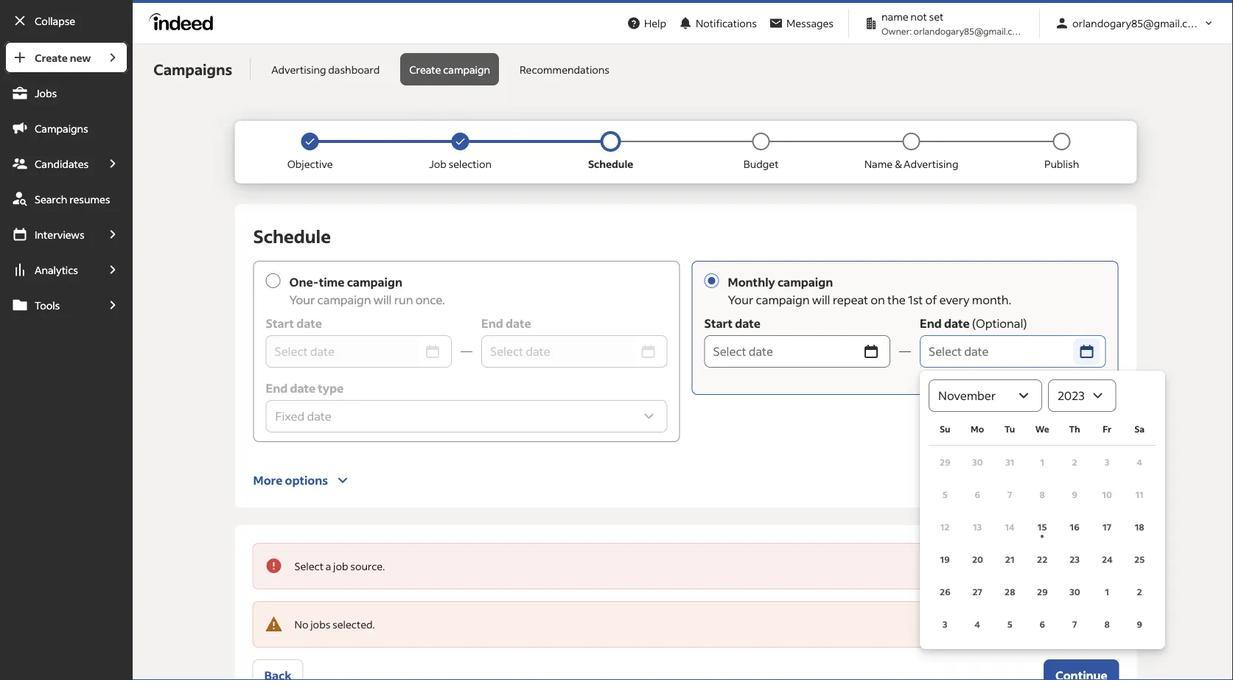 Task type: locate. For each thing, give the bounding box(es) containing it.
th
[[1070, 424, 1081, 435]]

jobs link
[[4, 77, 128, 109]]

2 button down 25
[[1124, 576, 1156, 609]]

0 vertical spatial campaigns
[[154, 60, 232, 79]]

&
[[895, 158, 902, 171]]

1 horizontal spatial 9
[[1137, 619, 1143, 631]]

1 horizontal spatial 7 button
[[1059, 609, 1092, 641]]

30 for the bottom 30 button
[[1070, 587, 1081, 598]]

2
[[1073, 457, 1078, 468], [1138, 587, 1143, 598]]

0 horizontal spatial date
[[290, 381, 316, 396]]

0 vertical spatial 1
[[1041, 457, 1045, 468]]

collapse
[[35, 14, 75, 27]]

1 vertical spatial 6
[[1040, 619, 1046, 631]]

1 horizontal spatial select date field
[[482, 336, 635, 368]]

29 down su
[[940, 457, 951, 468]]

tools link
[[4, 289, 97, 322]]

selection
[[449, 158, 492, 171]]

5 button down 28
[[994, 609, 1027, 641]]

campaigns link
[[4, 112, 128, 145]]

0 horizontal spatial 5 button
[[929, 479, 962, 511]]

25
[[1135, 554, 1145, 566]]

advertising right the &
[[904, 158, 959, 171]]

27 button
[[962, 576, 994, 609]]

publish
[[1045, 158, 1080, 171]]

name not set owner: orlandogary85@gmail.com
[[882, 10, 1026, 37]]

8 down 24 button
[[1105, 619, 1110, 631]]

1 horizontal spatial choose a date image
[[1079, 343, 1096, 361]]

0 vertical spatial end
[[920, 316, 942, 331]]

0 vertical spatial 7 button
[[994, 479, 1027, 511]]

1 select date field from the left
[[266, 336, 420, 368]]

2 down th
[[1073, 457, 1078, 468]]

0 horizontal spatial your
[[290, 293, 315, 308]]

8
[[1040, 489, 1046, 501], [1105, 619, 1110, 631]]

1 button right 31
[[1027, 447, 1059, 479]]

0 vertical spatial 3 button
[[1092, 447, 1124, 479]]

17
[[1103, 522, 1112, 533]]

date right 'start'
[[735, 316, 761, 331]]

end
[[920, 316, 942, 331], [266, 381, 288, 396]]

7 down 23 button
[[1073, 619, 1078, 631]]

0 horizontal spatial 30
[[973, 457, 984, 468]]

4 down 27 button
[[975, 619, 981, 631]]

1 your from the left
[[290, 293, 315, 308]]

start
[[705, 316, 733, 331]]

1st
[[908, 293, 923, 308]]

0 vertical spatial 29
[[940, 457, 951, 468]]

date for start date
[[735, 316, 761, 331]]

grid
[[929, 413, 1156, 641]]

6 button
[[962, 479, 994, 511], [1027, 609, 1059, 641]]

3 down 26 'button'
[[943, 619, 948, 631]]

0 horizontal spatial 5
[[943, 489, 948, 501]]

Select date field
[[266, 336, 420, 368], [482, 336, 635, 368], [920, 336, 1074, 368]]

0 horizontal spatial 3 button
[[929, 609, 962, 641]]

help
[[644, 17, 667, 30]]

8 up 15
[[1040, 489, 1046, 501]]

advertising inside advertising dashboard link
[[272, 63, 326, 76]]

owner:
[[882, 25, 912, 37]]

20
[[973, 554, 984, 566]]

5 down 28 button on the bottom right
[[1008, 619, 1013, 631]]

1 vertical spatial 9 button
[[1124, 609, 1156, 641]]

19
[[941, 554, 950, 566]]

end for end date (optional)
[[920, 316, 942, 331]]

will left run
[[374, 293, 392, 308]]

notifications
[[696, 17, 757, 30]]

1 vertical spatial 1 button
[[1092, 576, 1124, 609]]

19 button
[[929, 544, 962, 576]]

1 horizontal spatial 29
[[1038, 587, 1048, 598]]

no jobs selected.
[[295, 619, 375, 632]]

create new link
[[4, 41, 97, 74]]

0 vertical spatial 29 button
[[929, 447, 962, 479]]

orlandogary85@gmail.com inside name not set owner: orlandogary85@gmail.com
[[914, 25, 1026, 37]]

1 will from the left
[[374, 293, 392, 308]]

candidates
[[35, 157, 89, 170]]

9 left 10
[[1073, 489, 1078, 501]]

1 horizontal spatial date
[[735, 316, 761, 331]]

1 horizontal spatial create
[[409, 63, 441, 76]]

orlandogary85@gmail.com button
[[1049, 10, 1222, 37]]

1 button down 24
[[1092, 576, 1124, 609]]

type
[[318, 381, 344, 396]]

1 vertical spatial 4 button
[[962, 609, 994, 641]]

date down every
[[945, 316, 970, 331]]

2 horizontal spatial date
[[945, 316, 970, 331]]

will inside the one-time campaign your campaign will run once.
[[374, 293, 392, 308]]

start date
[[705, 316, 761, 331]]

31 button
[[994, 447, 1027, 479]]

1 vertical spatial 8 button
[[1092, 609, 1124, 641]]

2 your from the left
[[728, 293, 754, 308]]

will inside monthly campaign your campaign will repeat on the 1st of every month.
[[812, 293, 831, 308]]

0 horizontal spatial campaigns
[[35, 122, 88, 135]]

search
[[35, 192, 67, 206]]

None radio
[[266, 274, 281, 289], [705, 274, 719, 289], [266, 274, 281, 289], [705, 274, 719, 289]]

2 down 25 button on the right
[[1138, 587, 1143, 598]]

jobs
[[311, 619, 331, 632]]

29 button
[[929, 447, 962, 479], [1027, 576, 1059, 609]]

0 horizontal spatial end
[[266, 381, 288, 396]]

create inside create new link
[[35, 51, 68, 64]]

more options
[[253, 473, 328, 489]]

of
[[926, 293, 938, 308]]

1 horizontal spatial 6
[[1040, 619, 1046, 631]]

7 button
[[994, 479, 1027, 511], [1059, 609, 1092, 641]]

will left repeat
[[812, 293, 831, 308]]

18 button
[[1124, 511, 1156, 544]]

2 button
[[1059, 447, 1092, 479], [1124, 576, 1156, 609]]

0 vertical spatial 7
[[1008, 489, 1013, 501]]

1 vertical spatial 3
[[943, 619, 948, 631]]

orlandogary85@gmail.com inside 'dropdown button'
[[1073, 17, 1204, 30]]

group
[[133, 0, 1234, 3]]

8 button up 15
[[1027, 479, 1059, 511]]

29 button down su
[[929, 447, 962, 479]]

1 vertical spatial 2 button
[[1124, 576, 1156, 609]]

1 vertical spatial 6 button
[[1027, 609, 1059, 641]]

7 down 31 button
[[1008, 489, 1013, 501]]

1 horizontal spatial advertising
[[904, 158, 959, 171]]

a
[[326, 560, 331, 574]]

1 down 24 button
[[1106, 587, 1110, 598]]

date for end date (optional)
[[945, 316, 970, 331]]

3 for bottommost 3 button
[[943, 619, 948, 631]]

create
[[35, 51, 68, 64], [409, 63, 441, 76]]

30 button down 23
[[1059, 576, 1092, 609]]

0 vertical spatial 6 button
[[962, 479, 994, 511]]

1 horizontal spatial 8
[[1105, 619, 1110, 631]]

1 right 31 button
[[1041, 457, 1045, 468]]

29
[[940, 457, 951, 468], [1038, 587, 1048, 598]]

1 horizontal spatial 30
[[1070, 587, 1081, 598]]

campaigns down indeed home image
[[154, 60, 232, 79]]

1 horizontal spatial 30 button
[[1059, 576, 1092, 609]]

name & advertising
[[865, 158, 959, 171]]

end for end date type
[[266, 381, 288, 396]]

no
[[295, 619, 309, 632]]

0 horizontal spatial 1 button
[[1027, 447, 1059, 479]]

6 button up the 13
[[962, 479, 994, 511]]

tu
[[1005, 424, 1016, 435]]

menu bar
[[0, 41, 133, 681]]

1 horizontal spatial 5 button
[[994, 609, 1027, 641]]

0 horizontal spatial 4
[[975, 619, 981, 631]]

0 horizontal spatial will
[[374, 293, 392, 308]]

1 vertical spatial 7 button
[[1059, 609, 1092, 641]]

1 horizontal spatial 9 button
[[1124, 609, 1156, 641]]

1 horizontal spatial 29 button
[[1027, 576, 1059, 609]]

0 horizontal spatial 3
[[943, 619, 948, 631]]

1 horizontal spatial will
[[812, 293, 831, 308]]

0 horizontal spatial 30 button
[[962, 447, 994, 479]]

0 vertical spatial schedule
[[588, 158, 634, 171]]

your down one- at the top of page
[[290, 293, 315, 308]]

0 horizontal spatial select date field
[[266, 336, 420, 368]]

1 horizontal spatial 2 button
[[1124, 576, 1156, 609]]

30 down 23 button
[[1070, 587, 1081, 598]]

0 vertical spatial 1 button
[[1027, 447, 1059, 479]]

job selection
[[429, 158, 492, 171]]

30 button
[[962, 447, 994, 479], [1059, 576, 1092, 609]]

run
[[394, 293, 413, 308]]

7 button down 23 button
[[1059, 609, 1092, 641]]

9 button down 25 button on the right
[[1124, 609, 1156, 641]]

1 horizontal spatial orlandogary85@gmail.com
[[1073, 17, 1204, 30]]

0 horizontal spatial 8 button
[[1027, 479, 1059, 511]]

5 button up 12
[[929, 479, 962, 511]]

advertising left dashboard
[[272, 63, 326, 76]]

messages link
[[763, 10, 840, 37]]

30
[[973, 457, 984, 468], [1070, 587, 1081, 598]]

10
[[1103, 489, 1113, 501]]

0 vertical spatial 30
[[973, 457, 984, 468]]

1 vertical spatial 2
[[1138, 587, 1143, 598]]

3 up 10
[[1105, 457, 1110, 468]]

1 horizontal spatial your
[[728, 293, 754, 308]]

6 button down 22 button
[[1027, 609, 1059, 641]]

1 vertical spatial 7
[[1073, 619, 1078, 631]]

1 horizontal spatial 8 button
[[1092, 609, 1124, 641]]

su
[[940, 424, 951, 435]]

once.
[[416, 293, 445, 308]]

0 horizontal spatial 6 button
[[962, 479, 994, 511]]

campaigns
[[154, 60, 232, 79], [35, 122, 88, 135]]

1 horizontal spatial 3
[[1105, 457, 1110, 468]]

selected.
[[333, 619, 375, 632]]

grid containing su
[[929, 413, 1156, 641]]

3 button up 10
[[1092, 447, 1124, 479]]

1 choose a date image from the left
[[863, 343, 881, 361]]

create right dashboard
[[409, 63, 441, 76]]

choose a date image
[[863, 343, 881, 361], [1079, 343, 1096, 361]]

29 down 22 button
[[1038, 587, 1048, 598]]

1 vertical spatial campaigns
[[35, 122, 88, 135]]

4 button up 11
[[1124, 447, 1156, 479]]

0 horizontal spatial choose a date image
[[863, 343, 881, 361]]

0 horizontal spatial 9
[[1073, 489, 1078, 501]]

0 vertical spatial 9
[[1073, 489, 1078, 501]]

4 button down "27"
[[962, 609, 994, 641]]

5 button
[[929, 479, 962, 511], [994, 609, 1027, 641]]

1 horizontal spatial 5
[[1008, 619, 1013, 631]]

29 button right 28
[[1027, 576, 1059, 609]]

create inside "create campaign" link
[[409, 63, 441, 76]]

name
[[882, 10, 909, 24]]

0 horizontal spatial 9 button
[[1059, 479, 1092, 511]]

4 up 11
[[1137, 457, 1143, 468]]

2 will from the left
[[812, 293, 831, 308]]

1 horizontal spatial 4
[[1137, 457, 1143, 468]]

15
[[1038, 522, 1047, 533]]

30 left 31
[[973, 457, 984, 468]]

0 horizontal spatial create
[[35, 51, 68, 64]]

0 vertical spatial 2 button
[[1059, 447, 1092, 479]]

recommendations
[[520, 63, 610, 76]]

2 button down th
[[1059, 447, 1092, 479]]

end down of
[[920, 316, 942, 331]]

0 horizontal spatial 7
[[1008, 489, 1013, 501]]

objective
[[287, 158, 333, 171]]

1 vertical spatial 5
[[1008, 619, 1013, 631]]

end left type
[[266, 381, 288, 396]]

1 horizontal spatial 6 button
[[1027, 609, 1059, 641]]

0 vertical spatial 3
[[1105, 457, 1110, 468]]

your inside the one-time campaign your campaign will run once.
[[290, 293, 315, 308]]

job
[[429, 158, 447, 171]]

source.
[[350, 560, 385, 574]]

0 horizontal spatial orlandogary85@gmail.com
[[914, 25, 1026, 37]]

9 button up 16
[[1059, 479, 1092, 511]]

create left 'new'
[[35, 51, 68, 64]]

31
[[1006, 457, 1015, 468]]

6
[[975, 489, 981, 501], [1040, 619, 1046, 631]]

6 down 22 button
[[1040, 619, 1046, 631]]

your down monthly
[[728, 293, 754, 308]]

0 vertical spatial advertising
[[272, 63, 326, 76]]

3 for right 3 button
[[1105, 457, 1110, 468]]

campaigns up candidates
[[35, 122, 88, 135]]

9 down 25 button on the right
[[1137, 619, 1143, 631]]

30 button left 31
[[962, 447, 994, 479]]

0 horizontal spatial 8
[[1040, 489, 1046, 501]]

9
[[1073, 489, 1078, 501], [1137, 619, 1143, 631]]

8 button
[[1027, 479, 1059, 511], [1092, 609, 1124, 641]]

1 horizontal spatial 7
[[1073, 619, 1078, 631]]

27
[[973, 587, 983, 598]]

1 vertical spatial advertising
[[904, 158, 959, 171]]

3 button down 26
[[929, 609, 962, 641]]

5 up 12
[[943, 489, 948, 501]]

7 button up 14
[[994, 479, 1027, 511]]

date left type
[[290, 381, 316, 396]]

2 horizontal spatial select date field
[[920, 336, 1074, 368]]

end date type
[[266, 381, 344, 396]]

13
[[973, 522, 982, 533]]

6 up the 13
[[975, 489, 981, 501]]

8 button down 24 button
[[1092, 609, 1124, 641]]

2 choose a date image from the left
[[1079, 343, 1096, 361]]

search resumes link
[[4, 183, 128, 215]]

interviews link
[[4, 218, 97, 251]]

1 vertical spatial schedule
[[253, 225, 331, 248]]

0 vertical spatial 4 button
[[1124, 447, 1156, 479]]

25 button
[[1124, 544, 1156, 576]]



Task type: vqa. For each thing, say whether or not it's contained in the screenshot.
the 2 associated with the rightmost 2 button
no



Task type: describe. For each thing, give the bounding box(es) containing it.
create campaign link
[[401, 53, 499, 86]]

select
[[295, 560, 324, 574]]

1 vertical spatial 5 button
[[994, 609, 1027, 641]]

every
[[940, 293, 970, 308]]

new
[[70, 51, 91, 64]]

interviews
[[35, 228, 85, 241]]

0 horizontal spatial schedule
[[253, 225, 331, 248]]

23 button
[[1059, 544, 1092, 576]]

fr
[[1103, 424, 1112, 435]]

1 horizontal spatial 1 button
[[1092, 576, 1124, 609]]

create new
[[35, 51, 91, 64]]

name not set owner: orlandogary85@gmail.com element
[[858, 9, 1031, 38]]

12
[[941, 522, 950, 533]]

help button
[[621, 10, 673, 37]]

1 vertical spatial 9
[[1137, 619, 1143, 631]]

more
[[253, 473, 283, 489]]

advertising dashboard
[[272, 63, 380, 76]]

0 horizontal spatial 7 button
[[994, 479, 1027, 511]]

18
[[1135, 522, 1145, 533]]

date for end date type
[[290, 381, 316, 396]]

create for create campaign
[[409, 63, 441, 76]]

23
[[1070, 554, 1080, 566]]

create campaign
[[409, 63, 490, 76]]

28
[[1005, 587, 1016, 598]]

0 horizontal spatial 4 button
[[962, 609, 994, 641]]

1 horizontal spatial campaigns
[[154, 60, 232, 79]]

mo
[[971, 424, 985, 435]]

analytics link
[[4, 254, 97, 286]]

1 horizontal spatial 3 button
[[1092, 447, 1124, 479]]

advertising dashboard link
[[263, 53, 389, 86]]

0 horizontal spatial 29
[[940, 457, 951, 468]]

sa
[[1135, 424, 1145, 435]]

search resumes
[[35, 192, 110, 206]]

26
[[940, 587, 951, 598]]

1 vertical spatial 30 button
[[1059, 576, 1092, 609]]

7 for left 7 button
[[1008, 489, 1013, 501]]

7 for 7 button to the right
[[1073, 619, 1078, 631]]

1 horizontal spatial 2
[[1138, 587, 1143, 598]]

month.
[[973, 293, 1012, 308]]

on
[[871, 293, 886, 308]]

select a job source.
[[295, 560, 385, 574]]

2 select date field from the left
[[482, 336, 635, 368]]

jobs
[[35, 86, 57, 100]]

job
[[333, 560, 348, 574]]

collapse button
[[4, 4, 128, 37]]

1 horizontal spatial schedule
[[588, 158, 634, 171]]

more options button
[[253, 455, 352, 490]]

not
[[911, 10, 927, 24]]

indeed home image
[[149, 13, 220, 31]]

time
[[319, 275, 345, 290]]

(optional)
[[973, 316, 1028, 331]]

repeat
[[833, 293, 869, 308]]

create for create new
[[35, 51, 68, 64]]

21 button
[[994, 544, 1027, 576]]

menu bar containing create new
[[0, 41, 133, 681]]

21
[[1006, 554, 1015, 566]]

24
[[1103, 554, 1113, 566]]

1 vertical spatial 4
[[975, 619, 981, 631]]

24 button
[[1092, 544, 1124, 576]]

resumes
[[69, 192, 110, 206]]

30 for top 30 button
[[973, 457, 984, 468]]

1 vertical spatial 3 button
[[929, 609, 962, 641]]

17 button
[[1092, 511, 1124, 544]]

0 horizontal spatial 2
[[1073, 457, 1078, 468]]

14 button
[[994, 511, 1027, 544]]

13 button
[[962, 511, 994, 544]]

20 button
[[962, 544, 994, 576]]

28 button
[[994, 576, 1027, 609]]

0 vertical spatial 30 button
[[962, 447, 994, 479]]

0 vertical spatial 5
[[943, 489, 948, 501]]

14
[[1006, 522, 1015, 533]]

11
[[1136, 489, 1144, 501]]

monthly
[[728, 275, 776, 290]]

0 horizontal spatial 2 button
[[1059, 447, 1092, 479]]

one-time campaign your campaign will run once.
[[290, 275, 445, 308]]

0 horizontal spatial 29 button
[[929, 447, 962, 479]]

analytics
[[35, 263, 78, 277]]

select a job source. group
[[253, 544, 1120, 590]]

22 button
[[1027, 544, 1059, 576]]

26 button
[[929, 576, 962, 609]]

1 vertical spatial 29
[[1038, 587, 1048, 598]]

the
[[888, 293, 906, 308]]

set
[[930, 10, 944, 24]]

0 vertical spatial 8
[[1040, 489, 1046, 501]]

15 button
[[1027, 511, 1059, 544]]

0 horizontal spatial 1
[[1041, 457, 1045, 468]]

1 horizontal spatial 1
[[1106, 587, 1110, 598]]

name
[[865, 158, 893, 171]]

0 vertical spatial 4
[[1137, 457, 1143, 468]]

0 vertical spatial 5 button
[[929, 479, 962, 511]]

no jobs selected. group
[[253, 602, 1120, 649]]

10 button
[[1092, 479, 1124, 511]]

monthly campaign your campaign will repeat on the 1st of every month.
[[728, 275, 1012, 308]]

Start date field
[[705, 336, 858, 368]]

we
[[1036, 424, 1050, 435]]

notifications button
[[673, 7, 763, 40]]

recommendations link
[[511, 53, 619, 86]]

1 horizontal spatial 4 button
[[1124, 447, 1156, 479]]

16 button
[[1059, 511, 1092, 544]]

your inside monthly campaign your campaign will repeat on the 1st of every month.
[[728, 293, 754, 308]]

1 vertical spatial 8
[[1105, 619, 1110, 631]]

22
[[1038, 554, 1048, 566]]

one-
[[290, 275, 319, 290]]

candidates link
[[4, 147, 97, 180]]

3 select date field from the left
[[920, 336, 1074, 368]]

budget
[[744, 158, 779, 171]]

0 vertical spatial 6
[[975, 489, 981, 501]]

end date (optional)
[[920, 316, 1028, 331]]



